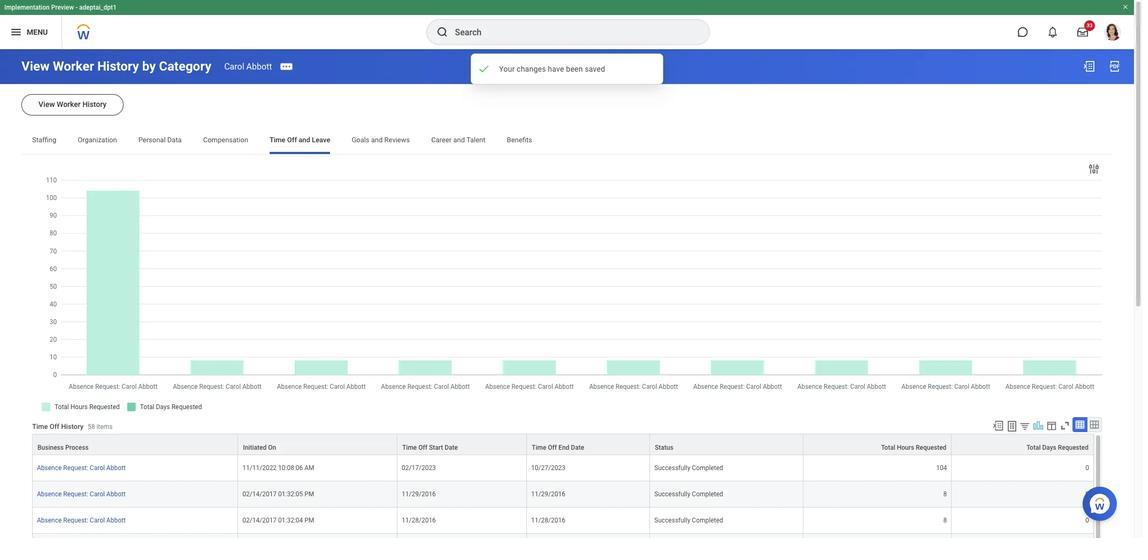 Task type: locate. For each thing, give the bounding box(es) containing it.
talent
[[467, 136, 486, 144]]

0 vertical spatial 8
[[944, 491, 947, 498]]

1 horizontal spatial 11/28/2016
[[531, 517, 566, 524]]

and left talent
[[453, 136, 465, 144]]

leave
[[312, 136, 330, 144]]

inbox large image
[[1078, 27, 1088, 37]]

2 0 from the top
[[1086, 491, 1089, 498]]

11/11/2022
[[243, 464, 277, 472]]

104
[[936, 464, 947, 472]]

2 request: from the top
[[63, 491, 88, 498]]

Search Workday  search field
[[455, 20, 687, 44]]

0 vertical spatial successfully
[[655, 464, 691, 472]]

1 date from the left
[[445, 444, 458, 452]]

date
[[445, 444, 458, 452], [571, 444, 584, 452]]

history left by at the left
[[97, 59, 139, 74]]

export to worksheets image
[[1006, 420, 1019, 433]]

time inside popup button
[[402, 444, 417, 452]]

2 vertical spatial successfully
[[655, 517, 691, 524]]

date inside time off start date popup button
[[445, 444, 458, 452]]

off
[[287, 136, 297, 144], [50, 423, 59, 431], [419, 444, 428, 452], [548, 444, 557, 452]]

and
[[299, 136, 310, 144], [371, 136, 383, 144], [453, 136, 465, 144]]

carol abbott
[[224, 61, 272, 71]]

0 vertical spatial successfully completed
[[655, 464, 723, 472]]

1 vertical spatial absence
[[37, 491, 62, 498]]

02/14/2017
[[243, 491, 277, 498], [243, 517, 277, 524]]

successfully completed for 10/27/2023
[[655, 464, 723, 472]]

time
[[270, 136, 286, 144], [32, 423, 48, 431], [402, 444, 417, 452], [532, 444, 546, 452]]

table image
[[1075, 419, 1086, 430]]

0 vertical spatial view
[[21, 59, 50, 74]]

1 11/29/2016 from the left
[[402, 491, 436, 498]]

0 vertical spatial history
[[97, 59, 139, 74]]

3 absence from the top
[[37, 517, 62, 524]]

2 02/14/2017 from the top
[[243, 517, 277, 524]]

pm
[[305, 491, 314, 498], [305, 517, 314, 524]]

0 horizontal spatial and
[[299, 136, 310, 144]]

time off start date button
[[398, 435, 527, 455]]

menu
[[27, 28, 48, 36]]

1 vertical spatial history
[[82, 100, 107, 109]]

2 pm from the top
[[305, 517, 314, 524]]

time left the leave at left
[[270, 136, 286, 144]]

compensation
[[203, 136, 248, 144]]

data
[[167, 136, 182, 144]]

requested down the fullscreen image
[[1058, 444, 1089, 452]]

view worker history by category main content
[[0, 49, 1134, 538]]

view
[[21, 59, 50, 74], [39, 100, 55, 109]]

off left start
[[419, 444, 428, 452]]

absence request: carol abbott for 02/14/2017 01:32:05 pm
[[37, 491, 126, 498]]

time up business at the bottom left of page
[[32, 423, 48, 431]]

1 vertical spatial 0
[[1086, 491, 1089, 498]]

1 vertical spatial completed
[[692, 491, 723, 498]]

2 date from the left
[[571, 444, 584, 452]]

worker up view worker history
[[53, 59, 94, 74]]

abbott
[[246, 61, 272, 71], [106, 464, 126, 472], [106, 491, 126, 498], [106, 517, 126, 524]]

worker
[[53, 59, 94, 74], [57, 100, 81, 109]]

absence request: carol abbott link for 02/14/2017 01:32:05 pm
[[37, 491, 126, 498]]

absence request: carol abbott link
[[37, 464, 126, 472], [37, 491, 126, 498], [37, 517, 126, 524]]

10:08:06
[[278, 464, 303, 472]]

total days requested button
[[952, 435, 1094, 455]]

time off start date
[[402, 444, 458, 452]]

check image
[[478, 63, 491, 75]]

worker inside button
[[57, 100, 81, 109]]

1 vertical spatial pm
[[305, 517, 314, 524]]

1 horizontal spatial requested
[[1058, 444, 1089, 452]]

2 vertical spatial 0
[[1086, 517, 1089, 524]]

8 for 11/29/2016
[[944, 491, 947, 498]]

notification dialog
[[471, 54, 663, 85]]

1 vertical spatial successfully
[[655, 491, 691, 498]]

history left 58
[[61, 423, 83, 431]]

1 horizontal spatial export to excel image
[[1083, 60, 1096, 73]]

0 for 11/28/2016
[[1086, 517, 1089, 524]]

2 absence request: carol abbott from the top
[[37, 491, 126, 498]]

2 total from the left
[[1027, 444, 1041, 452]]

2 and from the left
[[371, 136, 383, 144]]

0 horizontal spatial date
[[445, 444, 458, 452]]

view worker history by category
[[21, 59, 211, 74]]

0 vertical spatial absence request: carol abbott link
[[37, 464, 126, 472]]

2 vertical spatial history
[[61, 423, 83, 431]]

0 vertical spatial 02/14/2017
[[243, 491, 277, 498]]

2 vertical spatial successfully completed
[[655, 517, 723, 524]]

expand table image
[[1089, 419, 1100, 430]]

career and talent
[[431, 136, 486, 144]]

time for time off start date
[[402, 444, 417, 452]]

3 successfully completed from the top
[[655, 517, 723, 524]]

2 vertical spatial absence request: carol abbott link
[[37, 517, 126, 524]]

total left days
[[1027, 444, 1041, 452]]

goals and reviews
[[352, 136, 410, 144]]

4 cell from the left
[[527, 534, 650, 538]]

02/14/2017 left 01:32:04
[[243, 517, 277, 524]]

1 total from the left
[[881, 444, 896, 452]]

off inside popup button
[[419, 444, 428, 452]]

0 vertical spatial export to excel image
[[1083, 60, 1096, 73]]

requested up 104
[[916, 444, 947, 452]]

11/29/2016 down 10/27/2023
[[531, 491, 566, 498]]

11/29/2016
[[402, 491, 436, 498], [531, 491, 566, 498]]

1 horizontal spatial 11/29/2016
[[531, 491, 566, 498]]

1 0 from the top
[[1086, 464, 1089, 472]]

8 for 11/28/2016
[[944, 517, 947, 524]]

3 completed from the top
[[692, 517, 723, 524]]

3 successfully from the top
[[655, 517, 691, 524]]

date inside time off end date 'popup button'
[[571, 444, 584, 452]]

tab list
[[21, 128, 1113, 154]]

8
[[944, 491, 947, 498], [944, 517, 947, 524]]

time up 02/17/2023
[[402, 444, 417, 452]]

3 absence request: carol abbott from the top
[[37, 517, 126, 524]]

toolbar
[[988, 417, 1102, 434]]

absence request: carol abbott
[[37, 464, 126, 472], [37, 491, 126, 498], [37, 517, 126, 524]]

1 vertical spatial worker
[[57, 100, 81, 109]]

absence for 11/11/2022 10:08:06 am
[[37, 464, 62, 472]]

3 and from the left
[[453, 136, 465, 144]]

carol for 02/14/2017 01:32:05 pm
[[90, 491, 105, 498]]

pm right 01:32:05
[[305, 491, 314, 498]]

11/28/2016 down 02/17/2023
[[402, 517, 436, 524]]

0 vertical spatial 0
[[1086, 464, 1089, 472]]

total hours requested
[[881, 444, 947, 452]]

export to excel image left view printable version (pdf) image
[[1083, 60, 1096, 73]]

2 vertical spatial absence request: carol abbott
[[37, 517, 126, 524]]

abbott for 02/14/2017 01:32:05 pm
[[106, 491, 126, 498]]

11/29/2016 down 02/17/2023
[[402, 491, 436, 498]]

3 0 from the top
[[1086, 517, 1089, 524]]

carol
[[224, 61, 244, 71], [90, 464, 105, 472], [90, 491, 105, 498], [90, 517, 105, 524]]

view up staffing
[[39, 100, 55, 109]]

1 row from the top
[[32, 434, 1094, 455]]

requested
[[916, 444, 947, 452], [1058, 444, 1089, 452]]

request: for 02/14/2017 01:32:04 pm
[[63, 517, 88, 524]]

toolbar inside view worker history by category main content
[[988, 417, 1102, 434]]

close environment banner image
[[1123, 4, 1129, 10]]

carol abbott link
[[224, 61, 272, 71]]

adeptai_dpt1
[[79, 4, 117, 11]]

total hours requested button
[[803, 435, 952, 455]]

1 horizontal spatial total
[[1027, 444, 1041, 452]]

2 horizontal spatial and
[[453, 136, 465, 144]]

1 request: from the top
[[63, 464, 88, 472]]

0 horizontal spatial requested
[[916, 444, 947, 452]]

absence for 02/14/2017 01:32:04 pm
[[37, 517, 62, 524]]

history
[[97, 59, 139, 74], [82, 100, 107, 109], [61, 423, 83, 431]]

1 successfully from the top
[[655, 464, 691, 472]]

2 8 from the top
[[944, 517, 947, 524]]

2 absence request: carol abbott link from the top
[[37, 491, 126, 498]]

0 horizontal spatial total
[[881, 444, 896, 452]]

2 requested from the left
[[1058, 444, 1089, 452]]

0 for 11/29/2016
[[1086, 491, 1089, 498]]

successfully completed for 11/29/2016
[[655, 491, 723, 498]]

organization
[[78, 136, 117, 144]]

menu button
[[0, 15, 62, 49]]

off left end
[[548, 444, 557, 452]]

time up 10/27/2023
[[532, 444, 546, 452]]

start
[[429, 444, 443, 452]]

time inside 'popup button'
[[532, 444, 546, 452]]

absence
[[37, 464, 62, 472], [37, 491, 62, 498], [37, 517, 62, 524]]

0 horizontal spatial 11/29/2016
[[402, 491, 436, 498]]

time for time off end date
[[532, 444, 546, 452]]

2 vertical spatial absence
[[37, 517, 62, 524]]

click to view/edit grid preferences image
[[1046, 420, 1058, 432]]

2 vertical spatial request:
[[63, 517, 88, 524]]

1 horizontal spatial date
[[571, 444, 584, 452]]

preview
[[51, 4, 74, 11]]

export to excel image left export to worksheets image
[[993, 420, 1004, 432]]

0 vertical spatial request:
[[63, 464, 88, 472]]

1 vertical spatial 02/14/2017
[[243, 517, 277, 524]]

2 vertical spatial completed
[[692, 517, 723, 524]]

2 11/28/2016 from the left
[[531, 517, 566, 524]]

worker up organization
[[57, 100, 81, 109]]

successfully for 11/29/2016
[[655, 491, 691, 498]]

view inside button
[[39, 100, 55, 109]]

3 absence request: carol abbott link from the top
[[37, 517, 126, 524]]

pm right 01:32:04
[[305, 517, 314, 524]]

1 requested from the left
[[916, 444, 947, 452]]

1 vertical spatial request:
[[63, 491, 88, 498]]

1 successfully completed from the top
[[655, 464, 723, 472]]

02/14/2017 down 11/11/2022 on the left of the page
[[243, 491, 277, 498]]

3 request: from the top
[[63, 517, 88, 524]]

2 successfully completed from the top
[[655, 491, 723, 498]]

1 absence from the top
[[37, 464, 62, 472]]

requested for total days requested
[[1058, 444, 1089, 452]]

1 vertical spatial 8
[[944, 517, 947, 524]]

1 pm from the top
[[305, 491, 314, 498]]

history up organization
[[82, 100, 107, 109]]

tab list containing staffing
[[21, 128, 1113, 154]]

11/28/2016 down 10/27/2023
[[531, 517, 566, 524]]

10/27/2023
[[531, 464, 566, 472]]

1 absence request: carol abbott link from the top
[[37, 464, 126, 472]]

business process button
[[33, 435, 238, 455]]

0 vertical spatial pm
[[305, 491, 314, 498]]

off left the leave at left
[[287, 136, 297, 144]]

1 completed from the top
[[692, 464, 723, 472]]

0 vertical spatial absence
[[37, 464, 62, 472]]

process
[[65, 444, 89, 452]]

export to excel image
[[1083, 60, 1096, 73], [993, 420, 1004, 432]]

1 horizontal spatial and
[[371, 136, 383, 144]]

off inside 'popup button'
[[548, 444, 557, 452]]

11/28/2016
[[402, 517, 436, 524], [531, 517, 566, 524]]

pm for 02/14/2017 01:32:05 pm
[[305, 491, 314, 498]]

1 absence request: carol abbott from the top
[[37, 464, 126, 472]]

date right start
[[445, 444, 458, 452]]

completed
[[692, 464, 723, 472], [692, 491, 723, 498], [692, 517, 723, 524]]

expand/collapse chart image
[[1033, 420, 1044, 432]]

02/14/2017 for 02/14/2017 01:32:05 pm
[[243, 491, 277, 498]]

carol for 02/14/2017 01:32:04 pm
[[90, 517, 105, 524]]

2 absence from the top
[[37, 491, 62, 498]]

history inside button
[[82, 100, 107, 109]]

row
[[32, 434, 1094, 455], [32, 455, 1094, 482], [32, 482, 1094, 508], [32, 508, 1094, 534], [32, 534, 1094, 538]]

4 row from the top
[[32, 508, 1094, 534]]

33
[[1087, 22, 1093, 28]]

1 vertical spatial absence request: carol abbott link
[[37, 491, 126, 498]]

worker for view worker history by category
[[53, 59, 94, 74]]

total days requested
[[1027, 444, 1089, 452]]

successfully
[[655, 464, 691, 472], [655, 491, 691, 498], [655, 517, 691, 524]]

total left hours
[[881, 444, 896, 452]]

time off end date
[[532, 444, 584, 452]]

row containing business process
[[32, 434, 1094, 455]]

0 vertical spatial completed
[[692, 464, 723, 472]]

status
[[655, 444, 674, 452]]

implementation
[[4, 4, 50, 11]]

cell
[[32, 534, 238, 538], [238, 534, 398, 538], [398, 534, 527, 538], [527, 534, 650, 538], [650, 534, 803, 538], [803, 534, 952, 538], [952, 534, 1094, 538]]

successfully completed
[[655, 464, 723, 472], [655, 491, 723, 498], [655, 517, 723, 524]]

0 vertical spatial worker
[[53, 59, 94, 74]]

request:
[[63, 464, 88, 472], [63, 491, 88, 498], [63, 517, 88, 524]]

1 8 from the top
[[944, 491, 947, 498]]

1 vertical spatial absence request: carol abbott
[[37, 491, 126, 498]]

date right end
[[571, 444, 584, 452]]

time for time off history 58 items
[[32, 423, 48, 431]]

2 successfully from the top
[[655, 491, 691, 498]]

off up business at the bottom left of page
[[50, 423, 59, 431]]

0 horizontal spatial 11/28/2016
[[402, 517, 436, 524]]

configure and view chart data image
[[1088, 163, 1101, 176]]

status button
[[650, 435, 803, 455]]

0
[[1086, 464, 1089, 472], [1086, 491, 1089, 498], [1086, 517, 1089, 524]]

0 vertical spatial absence request: carol abbott
[[37, 464, 126, 472]]

and left the leave at left
[[299, 136, 310, 144]]

1 vertical spatial view
[[39, 100, 55, 109]]

and right goals
[[371, 136, 383, 144]]

5 cell from the left
[[650, 534, 803, 538]]

time off history 58 items
[[32, 423, 113, 431]]

3 cell from the left
[[398, 534, 527, 538]]

days
[[1043, 444, 1057, 452]]

1 02/14/2017 from the top
[[243, 491, 277, 498]]

02/14/2017 01:32:05 pm
[[243, 491, 314, 498]]

1 vertical spatial successfully completed
[[655, 491, 723, 498]]

am
[[305, 464, 314, 472]]

2 completed from the top
[[692, 491, 723, 498]]

01:32:05
[[278, 491, 303, 498]]

view down 'menu'
[[21, 59, 50, 74]]

completed for 10/27/2023
[[692, 464, 723, 472]]

0 horizontal spatial export to excel image
[[993, 420, 1004, 432]]

off for and
[[287, 136, 297, 144]]

and for career and talent
[[453, 136, 465, 144]]

absence request: carol abbott link for 02/14/2017 01:32:04 pm
[[37, 517, 126, 524]]

1 vertical spatial export to excel image
[[993, 420, 1004, 432]]

total
[[881, 444, 896, 452], [1027, 444, 1041, 452]]

have
[[548, 65, 564, 73]]



Task type: describe. For each thing, give the bounding box(es) containing it.
completed for 11/28/2016
[[692, 517, 723, 524]]

personal
[[138, 136, 166, 144]]

off for history
[[50, 423, 59, 431]]

career
[[431, 136, 452, 144]]

by
[[142, 59, 156, 74]]

view worker history button
[[21, 94, 124, 116]]

been
[[566, 65, 583, 73]]

6 cell from the left
[[803, 534, 952, 538]]

view for view worker history by category
[[21, 59, 50, 74]]

reviews
[[384, 136, 410, 144]]

33 button
[[1071, 20, 1095, 44]]

3 row from the top
[[32, 482, 1094, 508]]

export to excel image for time off history
[[993, 420, 1004, 432]]

saved
[[585, 65, 605, 73]]

off for end
[[548, 444, 557, 452]]

profile logan mcneil image
[[1104, 24, 1121, 43]]

view for view worker history
[[39, 100, 55, 109]]

initiated on
[[243, 444, 276, 452]]

abbott for 11/11/2022 10:08:06 am
[[106, 464, 126, 472]]

request: for 02/14/2017 01:32:05 pm
[[63, 491, 88, 498]]

58
[[88, 423, 95, 431]]

2 cell from the left
[[238, 534, 398, 538]]

1 and from the left
[[299, 136, 310, 144]]

5 row from the top
[[32, 534, 1094, 538]]

goals
[[352, 136, 370, 144]]

carol for 11/11/2022 10:08:06 am
[[90, 464, 105, 472]]

time off and leave
[[270, 136, 330, 144]]

total for total hours requested
[[881, 444, 896, 452]]

personal data
[[138, 136, 182, 144]]

time off end date button
[[527, 435, 650, 455]]

and for goals and reviews
[[371, 136, 383, 144]]

11/11/2022 10:08:06 am
[[243, 464, 314, 472]]

successfully completed for 11/28/2016
[[655, 517, 723, 524]]

01:32:04
[[278, 517, 303, 524]]

absence for 02/14/2017 01:32:05 pm
[[37, 491, 62, 498]]

history for time off history 58 items
[[61, 423, 83, 431]]

-
[[76, 4, 78, 11]]

absence request: carol abbott for 11/11/2022 10:08:06 am
[[37, 464, 126, 472]]

02/14/2017 for 02/14/2017 01:32:04 pm
[[243, 517, 277, 524]]

request: for 11/11/2022 10:08:06 am
[[63, 464, 88, 472]]

initiated
[[243, 444, 267, 452]]

absence request: carol abbott link for 11/11/2022 10:08:06 am
[[37, 464, 126, 472]]

2 11/29/2016 from the left
[[531, 491, 566, 498]]

category
[[159, 59, 211, 74]]

end
[[559, 444, 569, 452]]

02/14/2017 01:32:04 pm
[[243, 517, 314, 524]]

pm for 02/14/2017 01:32:04 pm
[[305, 517, 314, 524]]

tab list inside view worker history by category main content
[[21, 128, 1113, 154]]

date for time off start date
[[445, 444, 458, 452]]

select to filter grid data image
[[1019, 421, 1031, 432]]

business
[[37, 444, 64, 452]]

0 for 10/27/2023
[[1086, 464, 1089, 472]]

export to excel image for view worker history by category
[[1083, 60, 1096, 73]]

implementation preview -   adeptai_dpt1
[[4, 4, 117, 11]]

your
[[499, 65, 515, 73]]

time for time off and leave
[[270, 136, 286, 144]]

notifications large image
[[1048, 27, 1058, 37]]

successfully for 10/27/2023
[[655, 464, 691, 472]]

justify image
[[10, 26, 22, 39]]

date for time off end date
[[571, 444, 584, 452]]

initiated on button
[[238, 435, 397, 455]]

total for total days requested
[[1027, 444, 1041, 452]]

view worker history
[[39, 100, 107, 109]]

benefits
[[507, 136, 532, 144]]

your changes have been saved
[[499, 65, 605, 73]]

successfully for 11/28/2016
[[655, 517, 691, 524]]

1 cell from the left
[[32, 534, 238, 538]]

2 row from the top
[[32, 455, 1094, 482]]

view printable version (pdf) image
[[1109, 60, 1121, 73]]

worker for view worker history
[[57, 100, 81, 109]]

fullscreen image
[[1059, 420, 1071, 432]]

items
[[97, 423, 113, 431]]

7 cell from the left
[[952, 534, 1094, 538]]

search image
[[436, 26, 449, 39]]

on
[[268, 444, 276, 452]]

02/17/2023
[[402, 464, 436, 472]]

staffing
[[32, 136, 56, 144]]

absence request: carol abbott for 02/14/2017 01:32:04 pm
[[37, 517, 126, 524]]

requested for total hours requested
[[916, 444, 947, 452]]

hours
[[897, 444, 914, 452]]

history for view worker history
[[82, 100, 107, 109]]

abbott for 02/14/2017 01:32:04 pm
[[106, 517, 126, 524]]

changes
[[517, 65, 546, 73]]

off for start
[[419, 444, 428, 452]]

menu banner
[[0, 0, 1134, 49]]

1 11/28/2016 from the left
[[402, 517, 436, 524]]

business process
[[37, 444, 89, 452]]

completed for 11/29/2016
[[692, 491, 723, 498]]

history for view worker history by category
[[97, 59, 139, 74]]



Task type: vqa. For each thing, say whether or not it's contained in the screenshot.
Compare to Job
no



